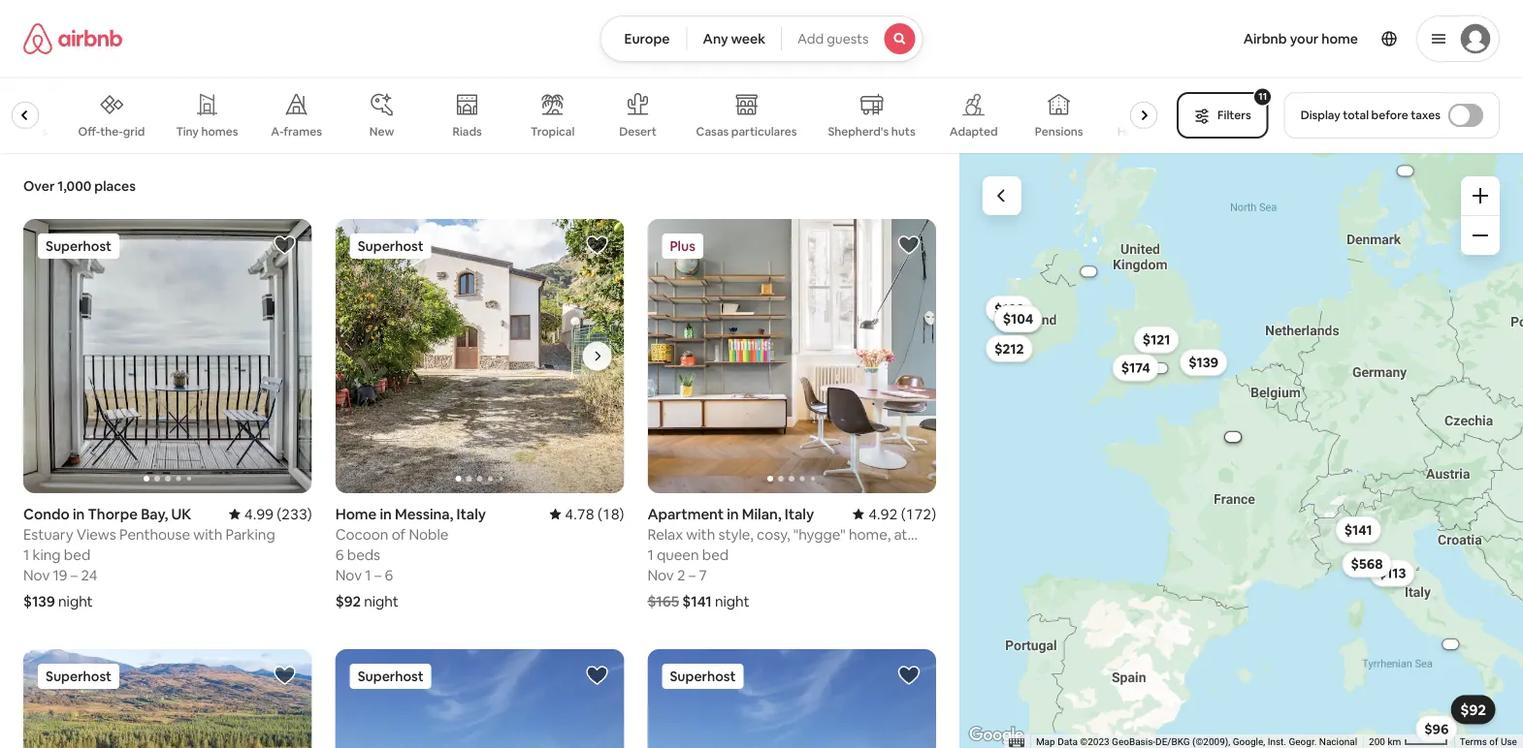 Task type: vqa. For each thing, say whether or not it's contained in the screenshot.
the leftmost the Experiences
no



Task type: describe. For each thing, give the bounding box(es) containing it.
nov inside home in messina, italy cocoon of noble 6 beds nov 1 – 6 $92 night
[[335, 566, 362, 585]]

in for of
[[380, 505, 392, 524]]

data
[[1058, 737, 1078, 749]]

4.92
[[868, 505, 898, 524]]

total
[[1343, 108, 1369, 123]]

king
[[33, 546, 61, 564]]

– inside 1 queen bed nov 2 – 7 $165 $141 night
[[689, 566, 696, 585]]

parking
[[226, 525, 275, 544]]

$113
[[1378, 565, 1406, 583]]

200 km
[[1369, 737, 1404, 749]]

11
[[1259, 90, 1267, 103]]

$141 button
[[1336, 517, 1381, 544]]

(©2009),
[[1192, 737, 1230, 749]]

$96 button
[[1416, 716, 1458, 743]]

$174 $121
[[1121, 331, 1171, 377]]

$212
[[995, 340, 1024, 358]]

200
[[1369, 737, 1385, 749]]

$139 button
[[1180, 349, 1227, 377]]

google map
showing 22 stays. region
[[960, 153, 1523, 749]]

nov inside 1 queen bed nov 2 – 7 $165 $141 night
[[647, 566, 674, 585]]

airbnb your home
[[1243, 30, 1358, 48]]

casas particulares
[[696, 124, 797, 139]]

1 inside 1 queen bed nov 2 – 7 $165 $141 night
[[647, 546, 654, 564]]

filters button
[[1177, 92, 1269, 139]]

$138 button
[[986, 296, 1033, 323]]

add guests button
[[781, 16, 923, 62]]

3 in from the left
[[727, 505, 739, 524]]

add
[[797, 30, 824, 48]]

thorpe
[[88, 505, 138, 524]]

add to wishlist: apartment in milan, italy image
[[897, 234, 921, 257]]

casas
[[696, 124, 729, 139]]

add to wishlist: home in glencar, ireland image
[[273, 664, 297, 688]]

your
[[1290, 30, 1319, 48]]

$139 inside "condo in thorpe bay, uk estuary views penthouse with parking 1 king bed nov 19 – 24 $139 night"
[[23, 592, 55, 611]]

a-
[[271, 124, 284, 139]]

4.99 out of 5 average rating,  233 reviews image
[[229, 505, 312, 524]]

with
[[193, 525, 222, 544]]

noble
[[409, 525, 449, 544]]

terms of use
[[1460, 737, 1517, 749]]

frames
[[284, 124, 322, 139]]

4.99 (233)
[[244, 505, 312, 524]]

display total before taxes button
[[1284, 92, 1500, 139]]

24
[[81, 566, 97, 585]]

any week
[[703, 30, 765, 48]]

uk
[[171, 505, 191, 524]]

200 km button
[[1363, 735, 1454, 749]]

0 horizontal spatial 6
[[335, 546, 344, 564]]

off-the-grid
[[78, 124, 145, 139]]

(18)
[[597, 505, 624, 524]]

bed inside "condo in thorpe bay, uk estuary views penthouse with parking 1 king bed nov 19 – 24 $139 night"
[[64, 546, 90, 564]]

europe
[[624, 30, 670, 48]]

zoom out image
[[1473, 228, 1488, 244]]

any week button
[[686, 16, 782, 62]]

de/bkg
[[1156, 737, 1190, 749]]

display
[[1301, 108, 1341, 123]]

4.92 out of 5 average rating,  172 reviews image
[[853, 505, 936, 524]]

adapted
[[950, 124, 998, 139]]

of inside home in messina, italy cocoon of noble 6 beds nov 1 – 6 $92 night
[[392, 525, 406, 544]]

(233)
[[277, 505, 312, 524]]

airbnb
[[1243, 30, 1287, 48]]

italy for home in messina, italy cocoon of noble 6 beds nov 1 – 6 $92 night
[[457, 505, 486, 524]]

2
[[677, 566, 685, 585]]

italy for apartment in milan, italy
[[785, 505, 814, 524]]

1 vertical spatial 6
[[385, 566, 393, 585]]

geogr.
[[1289, 737, 1317, 749]]

google image
[[964, 724, 1028, 749]]

apartment
[[647, 505, 724, 524]]

$92 inside button
[[1461, 701, 1486, 720]]

4.99
[[244, 505, 274, 524]]

$138
[[994, 301, 1024, 318]]

night inside "condo in thorpe bay, uk estuary views penthouse with parking 1 king bed nov 19 – 24 $139 night"
[[58, 592, 93, 611]]

riads
[[453, 124, 482, 139]]

use
[[1501, 737, 1517, 749]]

before
[[1371, 108, 1408, 123]]

terms
[[1460, 737, 1487, 749]]

views
[[76, 525, 116, 544]]

display total before taxes
[[1301, 108, 1441, 123]]

holiday
[[1117, 124, 1159, 139]]

$174 button
[[1113, 355, 1159, 382]]

shepherd's huts
[[828, 124, 916, 139]]

group containing off-the-grid
[[0, 78, 1191, 153]]

$165
[[647, 592, 679, 611]]

none search field containing europe
[[600, 16, 923, 62]]

apartment in milan, italy
[[647, 505, 814, 524]]

pensions
[[1035, 124, 1083, 139]]

tiny homes
[[176, 124, 238, 139]]

$92 button
[[1451, 696, 1496, 725]]

1 horizontal spatial of
[[1490, 737, 1498, 749]]



Task type: locate. For each thing, give the bounding box(es) containing it.
1,000
[[58, 178, 91, 195]]

1 horizontal spatial $141
[[1344, 522, 1372, 539]]

0 horizontal spatial night
[[58, 592, 93, 611]]

cocoon
[[335, 525, 388, 544]]

over
[[23, 178, 55, 195]]

desert
[[619, 124, 657, 139]]

$212 button
[[986, 335, 1033, 363]]

1 for home in messina, italy
[[365, 566, 371, 585]]

1 vertical spatial $139
[[23, 592, 55, 611]]

$104 button
[[994, 306, 1042, 333], [994, 306, 1042, 333]]

– inside home in messina, italy cocoon of noble 6 beds nov 1 – 6 $92 night
[[374, 566, 382, 585]]

1 horizontal spatial 6
[[385, 566, 393, 585]]

bed up 7 in the left bottom of the page
[[702, 546, 729, 564]]

$92 down beds
[[335, 592, 361, 611]]

bed up 24 on the left
[[64, 546, 90, 564]]

km
[[1388, 737, 1401, 749]]

penthouse
[[119, 525, 190, 544]]

bed
[[64, 546, 90, 564], [702, 546, 729, 564]]

of
[[392, 525, 406, 544], [1490, 737, 1498, 749]]

home in messina, italy cocoon of noble 6 beds nov 1 – 6 $92 night
[[335, 505, 486, 611]]

$174
[[1121, 359, 1150, 377]]

bed inside 1 queen bed nov 2 – 7 $165 $141 night
[[702, 546, 729, 564]]

2 in from the left
[[380, 505, 392, 524]]

condo in thorpe bay, uk estuary views penthouse with parking 1 king bed nov 19 – 24 $139 night
[[23, 505, 275, 611]]

nov left 2
[[647, 566, 674, 585]]

google,
[[1233, 737, 1265, 749]]

a-frames
[[271, 124, 322, 139]]

night right $165
[[715, 592, 750, 611]]

the-
[[100, 124, 123, 139]]

1 inside "condo in thorpe bay, uk estuary views penthouse with parking 1 king bed nov 19 – 24 $139 night"
[[23, 546, 29, 564]]

1 – from the left
[[71, 566, 78, 585]]

0 horizontal spatial $92
[[335, 592, 361, 611]]

0 horizontal spatial 1
[[23, 546, 29, 564]]

1 night from the left
[[58, 592, 93, 611]]

$104
[[1003, 310, 1034, 328], [1003, 310, 1034, 328]]

$139 down 19
[[23, 592, 55, 611]]

1 down beds
[[365, 566, 371, 585]]

in right home
[[380, 505, 392, 524]]

0 horizontal spatial –
[[71, 566, 78, 585]]

parks
[[1161, 124, 1191, 139]]

add to wishlist: guest suite in doolin , ireland image
[[585, 664, 609, 688]]

– down beds
[[374, 566, 382, 585]]

1 horizontal spatial $139
[[1189, 354, 1219, 372]]

group
[[0, 78, 1191, 153], [23, 219, 312, 494], [335, 219, 624, 494], [647, 219, 936, 494], [23, 650, 312, 749], [335, 650, 624, 749], [647, 650, 936, 749]]

zoom in image
[[1473, 188, 1488, 204]]

in inside "condo in thorpe bay, uk estuary views penthouse with parking 1 king bed nov 19 – 24 $139 night"
[[73, 505, 85, 524]]

$92 inside home in messina, italy cocoon of noble 6 beds nov 1 – 6 $92 night
[[335, 592, 361, 611]]

night down beds
[[364, 592, 399, 611]]

1 queen bed nov 2 – 7 $165 $141 night
[[647, 546, 750, 611]]

4.78 out of 5 average rating,  18 reviews image
[[549, 505, 624, 524]]

tropical
[[531, 124, 575, 139]]

2 horizontal spatial in
[[727, 505, 739, 524]]

2 horizontal spatial nov
[[647, 566, 674, 585]]

1 vertical spatial $141
[[682, 592, 712, 611]]

$121 button
[[1134, 327, 1179, 354]]

2 horizontal spatial 1
[[647, 546, 654, 564]]

in for estuary
[[73, 505, 85, 524]]

any
[[703, 30, 728, 48]]

2 nov from the left
[[335, 566, 362, 585]]

particulares
[[731, 124, 797, 139]]

0 horizontal spatial in
[[73, 505, 85, 524]]

6 down cocoon
[[385, 566, 393, 585]]

of left use
[[1490, 737, 1498, 749]]

nov down king
[[23, 566, 50, 585]]

add to wishlist: condo in thorpe bay, uk image
[[273, 234, 297, 257]]

$141 down 7 in the left bottom of the page
[[682, 592, 712, 611]]

1 in from the left
[[73, 505, 85, 524]]

$139 right the $174 $121
[[1189, 354, 1219, 372]]

of left noble
[[392, 525, 406, 544]]

messina,
[[395, 505, 453, 524]]

1 horizontal spatial $92
[[1461, 701, 1486, 720]]

$121
[[1143, 331, 1171, 349]]

$141 inside 1 queen bed nov 2 – 7 $165 $141 night
[[682, 592, 712, 611]]

in
[[73, 505, 85, 524], [380, 505, 392, 524], [727, 505, 739, 524]]

1 vertical spatial $92
[[1461, 701, 1486, 720]]

italy right messina,
[[457, 505, 486, 524]]

0 horizontal spatial italy
[[457, 505, 486, 524]]

2 bed from the left
[[702, 546, 729, 564]]

1
[[23, 546, 29, 564], [647, 546, 654, 564], [365, 566, 371, 585]]

$92 up terms
[[1461, 701, 1486, 720]]

nacional
[[1319, 737, 1357, 749]]

inst.
[[1268, 737, 1287, 749]]

tiny
[[176, 124, 199, 139]]

0 vertical spatial $92
[[335, 592, 361, 611]]

$141 up $568
[[1344, 522, 1372, 539]]

0 vertical spatial $139
[[1189, 354, 1219, 372]]

0 vertical spatial $141
[[1344, 522, 1372, 539]]

1 bed from the left
[[64, 546, 90, 564]]

shepherd's
[[828, 124, 889, 139]]

italy right milan, at the bottom
[[785, 505, 814, 524]]

$139 inside button
[[1189, 354, 1219, 372]]

profile element
[[946, 0, 1500, 78]]

1 left queen
[[647, 546, 654, 564]]

2 – from the left
[[374, 566, 382, 585]]

nov
[[23, 566, 50, 585], [335, 566, 362, 585], [647, 566, 674, 585]]

nov down beds
[[335, 566, 362, 585]]

$96
[[1424, 721, 1449, 739]]

guests
[[827, 30, 869, 48]]

home
[[1322, 30, 1358, 48]]

1 horizontal spatial –
[[374, 566, 382, 585]]

add to wishlist: guest suite in doolin, ireland image
[[897, 664, 921, 688]]

night inside 1 queen bed nov 2 – 7 $165 $141 night
[[715, 592, 750, 611]]

week
[[731, 30, 765, 48]]

1 for condo in thorpe bay, uk
[[23, 546, 29, 564]]

2 night from the left
[[364, 592, 399, 611]]

geobasis-
[[1112, 737, 1156, 749]]

huts
[[891, 124, 916, 139]]

(172)
[[901, 505, 936, 524]]

in inside home in messina, italy cocoon of noble 6 beds nov 1 – 6 $92 night
[[380, 505, 392, 524]]

$568
[[1351, 556, 1383, 574]]

1 left king
[[23, 546, 29, 564]]

over 1,000 places
[[23, 178, 136, 195]]

0 horizontal spatial of
[[392, 525, 406, 544]]

1 horizontal spatial bed
[[702, 546, 729, 564]]

0 horizontal spatial nov
[[23, 566, 50, 585]]

$113 button
[[1370, 560, 1415, 587]]

nov inside "condo in thorpe bay, uk estuary views penthouse with parking 1 king bed nov 19 – 24 $139 night"
[[23, 566, 50, 585]]

– right 19
[[71, 566, 78, 585]]

places
[[94, 178, 136, 195]]

keyboard shortcuts image
[[1009, 739, 1024, 748]]

1 horizontal spatial in
[[380, 505, 392, 524]]

4.78 (18)
[[565, 505, 624, 524]]

1 vertical spatial of
[[1490, 737, 1498, 749]]

estuary
[[23, 525, 73, 544]]

bay,
[[141, 505, 168, 524]]

in up views
[[73, 505, 85, 524]]

home
[[335, 505, 377, 524]]

night inside home in messina, italy cocoon of noble 6 beds nov 1 – 6 $92 night
[[364, 592, 399, 611]]

off-
[[78, 124, 100, 139]]

terms of use link
[[1460, 737, 1517, 749]]

1 horizontal spatial night
[[364, 592, 399, 611]]

4.92 (172)
[[868, 505, 936, 524]]

0 vertical spatial 6
[[335, 546, 344, 564]]

3 night from the left
[[715, 592, 750, 611]]

milan,
[[742, 505, 782, 524]]

in left milan, at the bottom
[[727, 505, 739, 524]]

0 horizontal spatial bed
[[64, 546, 90, 564]]

grid
[[123, 124, 145, 139]]

night down 24 on the left
[[58, 592, 93, 611]]

1 italy from the left
[[457, 505, 486, 524]]

19
[[53, 566, 67, 585]]

1 horizontal spatial italy
[[785, 505, 814, 524]]

7
[[699, 566, 707, 585]]

taxes
[[1411, 108, 1441, 123]]

holiday parks
[[1117, 124, 1191, 139]]

0 horizontal spatial $141
[[682, 592, 712, 611]]

$141 inside button
[[1344, 522, 1372, 539]]

filters
[[1218, 108, 1251, 123]]

add to wishlist: home in messina, italy image
[[585, 234, 609, 257]]

1 inside home in messina, italy cocoon of noble 6 beds nov 1 – 6 $92 night
[[365, 566, 371, 585]]

map
[[1036, 737, 1055, 749]]

2 horizontal spatial night
[[715, 592, 750, 611]]

0 horizontal spatial $139
[[23, 592, 55, 611]]

3 – from the left
[[689, 566, 696, 585]]

2 horizontal spatial –
[[689, 566, 696, 585]]

4.78
[[565, 505, 594, 524]]

0 vertical spatial of
[[392, 525, 406, 544]]

europe button
[[600, 16, 687, 62]]

– inside "condo in thorpe bay, uk estuary views penthouse with parking 1 king bed nov 19 – 24 $139 night"
[[71, 566, 78, 585]]

italy inside home in messina, italy cocoon of noble 6 beds nov 1 – 6 $92 night
[[457, 505, 486, 524]]

2 italy from the left
[[785, 505, 814, 524]]

©2023
[[1080, 737, 1110, 749]]

$92
[[335, 592, 361, 611], [1461, 701, 1486, 720]]

6
[[335, 546, 344, 564], [385, 566, 393, 585]]

1 horizontal spatial 1
[[365, 566, 371, 585]]

– left 7 in the left bottom of the page
[[689, 566, 696, 585]]

6 left beds
[[335, 546, 344, 564]]

None search field
[[600, 16, 923, 62]]

$141
[[1344, 522, 1372, 539], [682, 592, 712, 611]]

add guests
[[797, 30, 869, 48]]

$568 button
[[1342, 551, 1392, 578]]

3 nov from the left
[[647, 566, 674, 585]]

1 horizontal spatial nov
[[335, 566, 362, 585]]

1 nov from the left
[[23, 566, 50, 585]]



